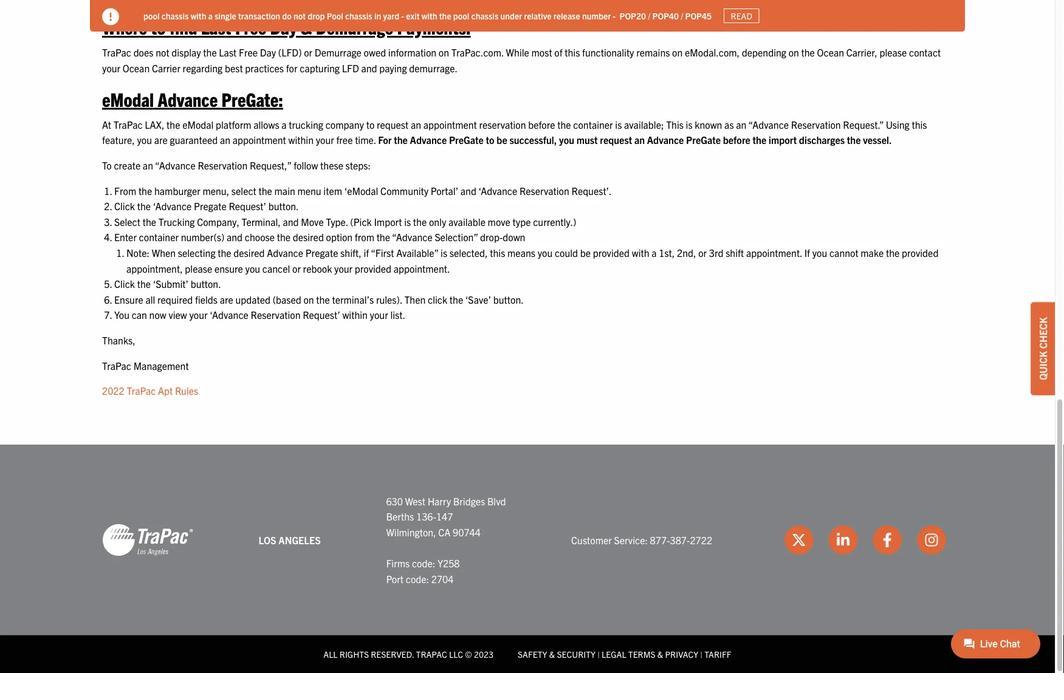 Task type: vqa. For each thing, say whether or not it's contained in the screenshot.
the bottom Click
yes



Task type: describe. For each thing, give the bounding box(es) containing it.
as
[[724, 118, 734, 130]]

contact
[[909, 46, 941, 58]]

147
[[436, 511, 453, 523]]

2 pool from the left
[[453, 10, 469, 21]]

emodal.com,
[[685, 46, 740, 58]]

paying
[[379, 62, 407, 74]]

this
[[666, 118, 684, 130]]

if
[[804, 247, 810, 259]]

is right this
[[686, 118, 693, 130]]

emodal advance pregate:
[[102, 87, 283, 110]]

select
[[231, 184, 256, 197]]

©
[[465, 649, 472, 660]]

1 vertical spatial code:
[[406, 573, 429, 585]]

0 horizontal spatial button.
[[191, 278, 221, 290]]

(based
[[273, 293, 301, 305]]

advance down regarding
[[158, 87, 218, 110]]

2 horizontal spatial or
[[698, 247, 707, 259]]

are inside from the hamburger menu, select the main menu item 'emodal community portal' and 'advance reservation request'. click the 'advance pregate request' button. select the trucking company, terminal, and move type. (pick import is the only available move type currently.) enter container number(s) and choose the desired option from the "advance selection" drop-down note: when selecting the desired advance pregate shift, if "first available" is selected, this means you could be provided with a 1st, 2nd, or 3rd shift appointment. if you cannot make the provided appointment, please ensure you cancel or rebook your provided appointment. click the 'submit' button. ensure all required fields are updated (based on the terminal's rules). then click the 'save' button. you can now view your 'advance reservation request' within your list.
[[220, 293, 233, 305]]

updated
[[235, 293, 270, 305]]

all
[[323, 649, 338, 660]]

1 horizontal spatial &
[[549, 649, 555, 660]]

1 horizontal spatial before
[[723, 134, 750, 146]]

& for free
[[301, 15, 312, 38]]

request inside 'at trapac lax, the emodal platform allows a trucking company to request an appointment reservation before the container is available; this is known as an "advance reservation request." using this feature, you are guaranteed an appointment within your free time.'
[[377, 118, 408, 130]]

you left "must"
[[559, 134, 574, 146]]

angeles
[[279, 534, 321, 546]]

required
[[157, 293, 193, 305]]

feature,
[[102, 134, 135, 146]]

terminal's
[[332, 293, 374, 305]]

bridges
[[453, 495, 485, 507]]

trapac inside 'at trapac lax, the emodal platform allows a trucking company to request an appointment reservation before the container is available; this is known as an "advance reservation request." using this feature, you are guaranteed an appointment within your free time.'
[[113, 118, 143, 130]]

your down shift,
[[334, 262, 353, 274]]

carrier
[[152, 62, 180, 74]]

request'.
[[571, 184, 612, 197]]

single
[[215, 10, 236, 21]]

you inside 'at trapac lax, the emodal platform allows a trucking company to request an appointment reservation before the container is available; this is known as an "advance reservation request." using this feature, you are guaranteed an appointment within your free time.'
[[137, 134, 152, 146]]

legal terms & privacy link
[[602, 649, 698, 660]]

container inside from the hamburger menu, select the main menu item 'emodal community portal' and 'advance reservation request'. click the 'advance pregate request' button. select the trucking company, terminal, and move type. (pick import is the only available move type currently.) enter container number(s) and choose the desired option from the "advance selection" drop-down note: when selecting the desired advance pregate shift, if "first available" is selected, this means you could be provided with a 1st, 2nd, or 3rd shift appointment. if you cannot make the provided appointment, please ensure you cancel or rebook your provided appointment. click the 'submit' button. ensure all required fields are updated (based on the terminal's rules). then click the 'save' button. you can now view your 'advance reservation request' within your list.
[[139, 231, 179, 243]]

2722
[[690, 534, 712, 546]]

community
[[380, 184, 429, 197]]

630 west harry bridges blvd berths 136-147 wilmington, ca 90744
[[386, 495, 506, 538]]

your down 'fields'
[[189, 309, 208, 321]]

relative
[[524, 10, 552, 21]]

0 vertical spatial free
[[235, 15, 266, 38]]

trapac down thanks,
[[102, 359, 131, 371]]

advance down this
[[647, 134, 684, 146]]

and inside trapac does not display the last free day (lfd) or demurrage owed information on trapac.com. while most of this functionality remains on emodal.com, depending on the ocean carrier, please contact your ocean carrier regarding best practices for capturing lfd and paying demurrage.
[[361, 62, 377, 74]]

1 horizontal spatial 'advance
[[210, 309, 248, 321]]

an right as
[[736, 118, 746, 130]]

regarding
[[183, 62, 223, 74]]

an right create
[[143, 159, 153, 171]]

on right 'depending'
[[789, 46, 799, 58]]

platform
[[216, 118, 251, 130]]

2 horizontal spatial button.
[[493, 293, 524, 305]]

0 horizontal spatial provided
[[355, 262, 391, 274]]

please inside trapac does not display the last free day (lfd) or demurrage owed information on trapac.com. while most of this functionality remains on emodal.com, depending on the ocean carrier, please contact your ocean carrier regarding best practices for capturing lfd and paying demurrage.
[[880, 46, 907, 58]]

safety
[[518, 649, 547, 660]]

an down available;
[[634, 134, 645, 146]]

0 vertical spatial emodal
[[102, 87, 154, 110]]

owed
[[364, 46, 386, 58]]

136-
[[416, 511, 436, 523]]

0 horizontal spatial be
[[497, 134, 507, 146]]

quick check link
[[1031, 302, 1055, 395]]

portal'
[[431, 184, 458, 197]]

0 vertical spatial 'advance
[[479, 184, 517, 197]]

you right if
[[812, 247, 827, 259]]

an down the demurrage.
[[411, 118, 421, 130]]

2 horizontal spatial provided
[[902, 247, 938, 259]]

while
[[506, 46, 529, 58]]

from
[[355, 231, 374, 243]]

move
[[301, 215, 324, 228]]

0 vertical spatial last
[[201, 15, 231, 38]]

this inside trapac does not display the last free day (lfd) or demurrage owed information on trapac.com. while most of this functionality remains on emodal.com, depending on the ocean carrier, please contact your ocean carrier regarding best practices for capturing lfd and paying demurrage.
[[565, 46, 580, 58]]

1 vertical spatial desired
[[234, 247, 265, 259]]

1 vertical spatial 'advance
[[153, 200, 192, 212]]

vessel.
[[863, 134, 891, 146]]

all
[[145, 293, 155, 305]]

make
[[861, 247, 884, 259]]

where
[[102, 15, 147, 38]]

of
[[554, 46, 562, 58]]

0 vertical spatial not
[[293, 10, 306, 21]]

select
[[114, 215, 140, 228]]

container inside 'at trapac lax, the emodal platform allows a trucking company to request an appointment reservation before the container is available; this is known as an "advance reservation request." using this feature, you are guaranteed an appointment within your free time.'
[[573, 118, 613, 130]]

2022 trapac apt rules link
[[102, 385, 198, 397]]

los
[[259, 534, 276, 546]]

pool chassis with a single transaction  do not drop pool chassis in yard -  exit with the pool chassis under relative release number -  pop20 / pop40 / pop45
[[143, 10, 712, 21]]

reservation inside 'at trapac lax, the emodal platform allows a trucking company to request an appointment reservation before the container is available; this is known as an "advance reservation request." using this feature, you are guaranteed an appointment within your free time.'
[[791, 118, 841, 130]]

630
[[386, 495, 403, 507]]

a inside from the hamburger menu, select the main menu item 'emodal community portal' and 'advance reservation request'. click the 'advance pregate request' button. select the trucking company, terminal, and move type. (pick import is the only available move type currently.) enter container number(s) and choose the desired option from the "advance selection" drop-down note: when selecting the desired advance pregate shift, if "first available" is selected, this means you could be provided with a 1st, 2nd, or 3rd shift appointment. if you cannot make the provided appointment, please ensure you cancel or rebook your provided appointment. click the 'submit' button. ensure all required fields are updated (based on the terminal's rules). then click the 'save' button. you can now view your 'advance reservation request' within your list.
[[652, 247, 657, 259]]

then
[[404, 293, 426, 305]]

and left move
[[283, 215, 299, 228]]

option
[[326, 231, 353, 243]]

rights
[[340, 649, 369, 660]]

to inside 'at trapac lax, the emodal platform allows a trucking company to request an appointment reservation before the container is available; this is known as an "advance reservation request." using this feature, you are guaranteed an appointment within your free time.'
[[366, 118, 374, 130]]

2 chassis from the left
[[345, 10, 372, 21]]

trapac management
[[102, 359, 189, 371]]

for
[[378, 134, 392, 146]]

your down rules).
[[370, 309, 388, 321]]

for
[[286, 62, 297, 74]]

shift,
[[340, 247, 361, 259]]

1 vertical spatial request'
[[303, 309, 340, 321]]

before inside 'at trapac lax, the emodal platform allows a trucking company to request an appointment reservation before the container is available; this is known as an "advance reservation request." using this feature, you are guaranteed an appointment within your free time.'
[[528, 118, 555, 130]]

yard
[[383, 10, 399, 21]]

y258
[[437, 557, 460, 569]]

request,"
[[250, 159, 291, 171]]

rules).
[[376, 293, 402, 305]]

with inside from the hamburger menu, select the main menu item 'emodal community portal' and 'advance reservation request'. click the 'advance pregate request' button. select the trucking company, terminal, and move type. (pick import is the only available move type currently.) enter container number(s) and choose the desired option from the "advance selection" drop-down note: when selecting the desired advance pregate shift, if "first available" is selected, this means you could be provided with a 1st, 2nd, or 3rd shift appointment. if you cannot make the provided appointment, please ensure you cancel or rebook your provided appointment. click the 'submit' button. ensure all required fields are updated (based on the terminal's rules). then click the 'save' button. you can now view your 'advance reservation request' within your list.
[[632, 247, 649, 259]]

reservation up currently.)
[[519, 184, 569, 197]]

0 horizontal spatial request'
[[229, 200, 266, 212]]

emodal inside 'at trapac lax, the emodal platform allows a trucking company to request an appointment reservation before the container is available; this is known as an "advance reservation request." using this feature, you are guaranteed an appointment within your free time.'
[[182, 118, 214, 130]]

type
[[513, 215, 531, 228]]

ensure
[[114, 293, 143, 305]]

pop45
[[685, 10, 712, 21]]

known
[[695, 118, 722, 130]]

selected,
[[450, 247, 488, 259]]

exit
[[406, 10, 420, 21]]

company,
[[197, 215, 239, 228]]

these
[[320, 159, 343, 171]]

1 pool from the left
[[143, 10, 159, 21]]

trapac.com.
[[451, 46, 504, 58]]

from
[[114, 184, 136, 197]]

trapac inside trapac does not display the last free day (lfd) or demurrage owed information on trapac.com. while most of this functionality remains on emodal.com, depending on the ocean carrier, please contact your ocean carrier regarding best practices for capturing lfd and paying demurrage.
[[102, 46, 131, 58]]

check
[[1037, 317, 1049, 349]]

under
[[500, 10, 522, 21]]

2022 trapac apt rules
[[102, 385, 198, 397]]

0 horizontal spatial with
[[191, 10, 206, 21]]

functionality
[[582, 46, 634, 58]]

type.
[[326, 215, 348, 228]]

(pick
[[350, 215, 372, 228]]

0 vertical spatial day
[[270, 15, 297, 38]]

click
[[428, 293, 447, 305]]

using
[[886, 118, 910, 130]]

on right remains
[[672, 46, 683, 58]]

trapac
[[416, 649, 447, 660]]

safety & security | legal terms & privacy | tariff
[[518, 649, 731, 660]]

is down selection"
[[441, 247, 447, 259]]

pool
[[327, 10, 343, 21]]

2 click from the top
[[114, 278, 135, 290]]

last inside trapac does not display the last free day (lfd) or demurrage owed information on trapac.com. while most of this functionality remains on emodal.com, depending on the ocean carrier, please contact your ocean carrier regarding best practices for capturing lfd and paying demurrage.
[[219, 46, 237, 58]]

0 vertical spatial demurrage
[[316, 15, 393, 38]]

2 pregate from the left
[[686, 134, 721, 146]]

lfd
[[342, 62, 359, 74]]



Task type: locate. For each thing, give the bounding box(es) containing it.
0 horizontal spatial appointment
[[233, 134, 286, 146]]

you left the could
[[538, 247, 553, 259]]

trapac left does
[[102, 46, 131, 58]]

1 pregate from the left
[[449, 134, 484, 146]]

free up best
[[239, 46, 258, 58]]

a right allows
[[282, 118, 287, 130]]

create
[[114, 159, 140, 171]]

0 horizontal spatial ocean
[[123, 62, 150, 74]]

pool up trapac.com.
[[453, 10, 469, 21]]

1 - from the left
[[401, 10, 404, 21]]

"advance up hamburger
[[155, 159, 195, 171]]

1 chassis from the left
[[161, 10, 189, 21]]

ocean down does
[[123, 62, 150, 74]]

terms
[[628, 649, 655, 660]]

& for legal
[[657, 649, 663, 660]]

1 horizontal spatial appointment.
[[746, 247, 802, 259]]

you left cancel
[[245, 262, 260, 274]]

0 vertical spatial please
[[880, 46, 907, 58]]

container
[[573, 118, 613, 130], [139, 231, 179, 243]]

1 vertical spatial demurrage
[[315, 46, 361, 58]]

shift
[[726, 247, 744, 259]]

"advance inside 'at trapac lax, the emodal platform allows a trucking company to request an appointment reservation before the container is available; this is known as an "advance reservation request." using this feature, you are guaranteed an appointment within your free time.'
[[748, 118, 789, 130]]

request'
[[229, 200, 266, 212], [303, 309, 340, 321]]

advance up cancel
[[267, 247, 303, 259]]

desired down move
[[293, 231, 324, 243]]

0 vertical spatial code:
[[412, 557, 435, 569]]

0 vertical spatial "advance
[[748, 118, 789, 130]]

0 horizontal spatial not
[[156, 46, 169, 58]]

footer
[[0, 445, 1055, 673]]

2 vertical spatial a
[[652, 247, 657, 259]]

1 horizontal spatial are
[[220, 293, 233, 305]]

please inside from the hamburger menu, select the main menu item 'emodal community portal' and 'advance reservation request'. click the 'advance pregate request' button. select the trucking company, terminal, and move type. (pick import is the only available move type currently.) enter container number(s) and choose the desired option from the "advance selection" drop-down note: when selecting the desired advance pregate shift, if "first available" is selected, this means you could be provided with a 1st, 2nd, or 3rd shift appointment. if you cannot make the provided appointment, please ensure you cancel or rebook your provided appointment. click the 'submit' button. ensure all required fields are updated (based on the terminal's rules). then click the 'save' button. you can now view your 'advance reservation request' within your list.
[[185, 262, 212, 274]]

list.
[[390, 309, 405, 321]]

day up practices
[[260, 46, 276, 58]]

2 horizontal spatial 'advance
[[479, 184, 517, 197]]

to down reservation
[[486, 134, 494, 146]]

to up time.
[[366, 118, 374, 130]]

your
[[102, 62, 120, 74], [316, 134, 334, 146], [334, 262, 353, 274], [189, 309, 208, 321], [370, 309, 388, 321]]

to
[[102, 159, 112, 171]]

button. up 'fields'
[[191, 278, 221, 290]]

1 horizontal spatial /
[[681, 10, 683, 21]]

demurrage up owed
[[316, 15, 393, 38]]

your inside 'at trapac lax, the emodal platform allows a trucking company to request an appointment reservation before the container is available; this is known as an "advance reservation request." using this feature, you are guaranteed an appointment within your free time.'
[[316, 134, 334, 146]]

appointment. left if
[[746, 247, 802, 259]]

your inside trapac does not display the last free day (lfd) or demurrage owed information on trapac.com. while most of this functionality remains on emodal.com, depending on the ocean carrier, please contact your ocean carrier regarding best practices for capturing lfd and paying demurrage.
[[102, 62, 120, 74]]

387-
[[670, 534, 690, 546]]

0 vertical spatial click
[[114, 200, 135, 212]]

not right do
[[293, 10, 306, 21]]

now
[[149, 309, 166, 321]]

down
[[503, 231, 525, 243]]

reservation up the discharges
[[791, 118, 841, 130]]

an down platform
[[220, 134, 230, 146]]

please right carrier,
[[880, 46, 907, 58]]

chassis left under
[[471, 10, 498, 21]]

pool
[[143, 10, 159, 21], [453, 10, 469, 21]]

2 horizontal spatial a
[[652, 247, 657, 259]]

time.
[[355, 134, 376, 146]]

day inside trapac does not display the last free day (lfd) or demurrage owed information on trapac.com. while most of this functionality remains on emodal.com, depending on the ocean carrier, please contact your ocean carrier regarding best practices for capturing lfd and paying demurrage.
[[260, 46, 276, 58]]

0 vertical spatial button.
[[268, 200, 299, 212]]

1 horizontal spatial pregate
[[686, 134, 721, 146]]

'advance up trucking
[[153, 200, 192, 212]]

0 vertical spatial this
[[565, 46, 580, 58]]

if
[[364, 247, 369, 259]]

available"
[[396, 247, 438, 259]]

| left legal
[[597, 649, 600, 660]]

do
[[282, 10, 291, 21]]

not inside trapac does not display the last free day (lfd) or demurrage owed information on trapac.com. while most of this functionality remains on emodal.com, depending on the ocean carrier, please contact your ocean carrier regarding best practices for capturing lfd and paying demurrage.
[[156, 46, 169, 58]]

remains
[[636, 46, 670, 58]]

day
[[270, 15, 297, 38], [260, 46, 276, 58]]

reservation up menu,
[[198, 159, 247, 171]]

0 horizontal spatial 'advance
[[153, 200, 192, 212]]

1 horizontal spatial chassis
[[345, 10, 372, 21]]

0 vertical spatial container
[[573, 118, 613, 130]]

with left single
[[191, 10, 206, 21]]

management
[[133, 359, 189, 371]]

& right do
[[301, 15, 312, 38]]

to
[[151, 15, 166, 38], [366, 118, 374, 130], [486, 134, 494, 146]]

and down company, on the left
[[227, 231, 242, 243]]

0 horizontal spatial container
[[139, 231, 179, 243]]

0 horizontal spatial a
[[208, 10, 213, 21]]

last right find at the left of the page
[[201, 15, 231, 38]]

reservation
[[479, 118, 526, 130]]

container up when at the top left of page
[[139, 231, 179, 243]]

only
[[429, 215, 446, 228]]

desired down choose at the top of the page
[[234, 247, 265, 259]]

a inside 'at trapac lax, the emodal platform allows a trucking company to request an appointment reservation before the container is available; this is known as an "advance reservation request." using this feature, you are guaranteed an appointment within your free time.'
[[282, 118, 287, 130]]

trapac up feature,
[[113, 118, 143, 130]]

1 horizontal spatial not
[[293, 10, 306, 21]]

0 horizontal spatial or
[[292, 262, 301, 274]]

customer
[[571, 534, 612, 546]]

and
[[361, 62, 377, 74], [461, 184, 476, 197], [283, 215, 299, 228], [227, 231, 242, 243]]

1 horizontal spatial be
[[580, 247, 591, 259]]

1 horizontal spatial container
[[573, 118, 613, 130]]

pool left find at the left of the page
[[143, 10, 159, 21]]

0 horizontal spatial pregate
[[449, 134, 484, 146]]

pregate down menu,
[[194, 200, 226, 212]]

selection"
[[435, 231, 478, 243]]

1 vertical spatial click
[[114, 278, 135, 290]]

0 horizontal spatial chassis
[[161, 10, 189, 21]]

trapac left apt
[[127, 385, 156, 397]]

reservation down (based
[[251, 309, 300, 321]]

emodal up at
[[102, 87, 154, 110]]

1 vertical spatial this
[[912, 118, 927, 130]]

1 vertical spatial last
[[219, 46, 237, 58]]

1 vertical spatial "advance
[[155, 159, 195, 171]]

this inside 'at trapac lax, the emodal platform allows a trucking company to request an appointment reservation before the container is available; this is known as an "advance reservation request." using this feature, you are guaranteed an appointment within your free time.'
[[912, 118, 927, 130]]

2 horizontal spatial this
[[912, 118, 927, 130]]

rules
[[175, 385, 198, 397]]

ocean left carrier,
[[817, 46, 844, 58]]

within inside from the hamburger menu, select the main menu item 'emodal community portal' and 'advance reservation request'. click the 'advance pregate request' button. select the trucking company, terminal, and move type. (pick import is the only available move type currently.) enter container number(s) and choose the desired option from the "advance selection" drop-down note: when selecting the desired advance pregate shift, if "first available" is selected, this means you could be provided with a 1st, 2nd, or 3rd shift appointment. if you cannot make the provided appointment, please ensure you cancel or rebook your provided appointment. click the 'submit' button. ensure all required fields are updated (based on the terminal's rules). then click the 'save' button. you can now view your 'advance reservation request' within your list.
[[342, 309, 368, 321]]

at trapac lax, the emodal platform allows a trucking company to request an appointment reservation before the container is available; this is known as an "advance reservation request." using this feature, you are guaranteed an appointment within your free time.
[[102, 118, 927, 146]]

or right cancel
[[292, 262, 301, 274]]

harry
[[428, 495, 451, 507]]

los angeles image
[[102, 523, 193, 557]]

blvd
[[487, 495, 506, 507]]

0 horizontal spatial within
[[288, 134, 314, 146]]

'advance up move
[[479, 184, 517, 197]]

customer service: 877-387-2722
[[571, 534, 712, 546]]

& inside 'main content'
[[301, 15, 312, 38]]

1 horizontal spatial request'
[[303, 309, 340, 321]]

1 vertical spatial ocean
[[123, 62, 150, 74]]

1 vertical spatial day
[[260, 46, 276, 58]]

1 vertical spatial not
[[156, 46, 169, 58]]

view
[[169, 309, 187, 321]]

0 vertical spatial a
[[208, 10, 213, 21]]

2 horizontal spatial to
[[486, 134, 494, 146]]

2 vertical spatial 'advance
[[210, 309, 248, 321]]

number
[[582, 10, 611, 21]]

before down as
[[723, 134, 750, 146]]

chassis up display
[[161, 10, 189, 21]]

not
[[293, 10, 306, 21], [156, 46, 169, 58]]

last
[[201, 15, 231, 38], [219, 46, 237, 58]]

1 horizontal spatial "advance
[[392, 231, 433, 243]]

for the advance pregate to be successful, you must request an advance pregate before the import discharges the vessel.
[[378, 134, 894, 146]]

0 horizontal spatial desired
[[234, 247, 265, 259]]

tariff
[[704, 649, 731, 660]]

0 vertical spatial desired
[[293, 231, 324, 243]]

button. down main
[[268, 200, 299, 212]]

1 horizontal spatial pregate
[[306, 247, 338, 259]]

1 horizontal spatial or
[[304, 46, 312, 58]]

could
[[555, 247, 578, 259]]

appointment. down available"
[[394, 262, 450, 274]]

appointment.
[[746, 247, 802, 259], [394, 262, 450, 274]]

provided down if
[[355, 262, 391, 274]]

solid image
[[102, 8, 119, 25]]

appointment left reservation
[[423, 118, 477, 130]]

ensure
[[214, 262, 243, 274]]

0 vertical spatial or
[[304, 46, 312, 58]]

0 horizontal spatial to
[[151, 15, 166, 38]]

within down trucking at the top of the page
[[288, 134, 314, 146]]

request' down "select"
[[229, 200, 266, 212]]

with
[[191, 10, 206, 21], [422, 10, 437, 21], [632, 247, 649, 259]]

2 - from the left
[[613, 10, 616, 21]]

service:
[[614, 534, 648, 546]]

on right (based
[[304, 293, 314, 305]]

free inside trapac does not display the last free day (lfd) or demurrage owed information on trapac.com. while most of this functionality remains on emodal.com, depending on the ocean carrier, please contact your ocean carrier regarding best practices for capturing lfd and paying demurrage.
[[239, 46, 258, 58]]

move
[[488, 215, 510, 228]]

0 vertical spatial are
[[154, 134, 168, 146]]

lax,
[[145, 118, 164, 130]]

click up the ensure
[[114, 278, 135, 290]]

0 vertical spatial appointment.
[[746, 247, 802, 259]]

& right terms at bottom right
[[657, 649, 663, 660]]

legal
[[602, 649, 626, 660]]

1 vertical spatial free
[[239, 46, 258, 58]]

1 vertical spatial to
[[366, 118, 374, 130]]

1 horizontal spatial request
[[600, 134, 632, 146]]

1 horizontal spatial provided
[[593, 247, 630, 259]]

click down from
[[114, 200, 135, 212]]

on up the demurrage.
[[439, 46, 449, 58]]

are down the lax,
[[154, 134, 168, 146]]

code: right port
[[406, 573, 429, 585]]

privacy
[[665, 649, 698, 660]]

be down reservation
[[497, 134, 507, 146]]

are right 'fields'
[[220, 293, 233, 305]]

2 vertical spatial "advance
[[392, 231, 433, 243]]

1 horizontal spatial desired
[[293, 231, 324, 243]]

within down terminal's
[[342, 309, 368, 321]]

90744
[[453, 526, 481, 538]]

does
[[133, 46, 153, 58]]

1 horizontal spatial to
[[366, 118, 374, 130]]

2nd,
[[677, 247, 696, 259]]

0 horizontal spatial appointment.
[[394, 262, 450, 274]]

your down where
[[102, 62, 120, 74]]

a left 1st,
[[652, 247, 657, 259]]

is up for the advance pregate to be successful, you must request an advance pregate before the import discharges the vessel.
[[615, 118, 622, 130]]

on inside from the hamburger menu, select the main menu item 'emodal community portal' and 'advance reservation request'. click the 'advance pregate request' button. select the trucking company, terminal, and move type. (pick import is the only available move type currently.) enter container number(s) and choose the desired option from the "advance selection" drop-down note: when selecting the desired advance pregate shift, if "first available" is selected, this means you could be provided with a 1st, 2nd, or 3rd shift appointment. if you cannot make the provided appointment, please ensure you cancel or rebook your provided appointment. click the 'submit' button. ensure all required fields are updated (based on the terminal's rules). then click the 'save' button. you can now view your 'advance reservation request' within your list.
[[304, 293, 314, 305]]

"advance
[[748, 118, 789, 130], [155, 159, 195, 171], [392, 231, 433, 243]]

a left single
[[208, 10, 213, 21]]

cannot
[[829, 247, 858, 259]]

2 vertical spatial this
[[490, 247, 505, 259]]

not up carrier
[[156, 46, 169, 58]]

877-
[[650, 534, 670, 546]]

'advance
[[479, 184, 517, 197], [153, 200, 192, 212], [210, 309, 248, 321]]

1 horizontal spatial a
[[282, 118, 287, 130]]

0 vertical spatial be
[[497, 134, 507, 146]]

2 horizontal spatial with
[[632, 247, 649, 259]]

where to find last free day & demurrage payments:
[[102, 15, 471, 38]]

0 horizontal spatial /
[[648, 10, 650, 21]]

0 horizontal spatial emodal
[[102, 87, 154, 110]]

code: up 2704
[[412, 557, 435, 569]]

2 horizontal spatial &
[[657, 649, 663, 660]]

1 click from the top
[[114, 200, 135, 212]]

display
[[172, 46, 201, 58]]

1 horizontal spatial please
[[880, 46, 907, 58]]

1 vertical spatial within
[[342, 309, 368, 321]]

carrier,
[[846, 46, 877, 58]]

0 vertical spatial before
[[528, 118, 555, 130]]

transaction
[[238, 10, 280, 21]]

main content
[[90, 0, 965, 408]]

you down the lax,
[[137, 134, 152, 146]]

appointment down allows
[[233, 134, 286, 146]]

1 horizontal spatial this
[[565, 46, 580, 58]]

"advance up available"
[[392, 231, 433, 243]]

3 chassis from the left
[[471, 10, 498, 21]]

button. right 'save'
[[493, 293, 524, 305]]

selecting
[[178, 247, 215, 259]]

this right using
[[912, 118, 927, 130]]

within inside 'at trapac lax, the emodal platform allows a trucking company to request an appointment reservation before the container is available; this is known as an "advance reservation request." using this feature, you are guaranteed an appointment within your free time.'
[[288, 134, 314, 146]]

1 vertical spatial request
[[600, 134, 632, 146]]

1 horizontal spatial with
[[422, 10, 437, 21]]

2 horizontal spatial chassis
[[471, 10, 498, 21]]

trapac
[[102, 46, 131, 58], [113, 118, 143, 130], [102, 359, 131, 371], [127, 385, 156, 397]]

guaranteed
[[170, 134, 218, 146]]

2022
[[102, 385, 124, 397]]

information
[[388, 46, 436, 58]]

please down selecting
[[185, 262, 212, 274]]

with right exit
[[422, 10, 437, 21]]

find
[[169, 15, 197, 38]]

1 vertical spatial or
[[698, 247, 707, 259]]

from the hamburger menu, select the main menu item 'emodal community portal' and 'advance reservation request'. click the 'advance pregate request' button. select the trucking company, terminal, and move type. (pick import is the only available move type currently.) enter container number(s) and choose the desired option from the "advance selection" drop-down note: when selecting the desired advance pregate shift, if "first available" is selected, this means you could be provided with a 1st, 2nd, or 3rd shift appointment. if you cannot make the provided appointment, please ensure you cancel or rebook your provided appointment. click the 'submit' button. ensure all required fields are updated (based on the terminal's rules). then click the 'save' button. you can now view your 'advance reservation request' within your list.
[[114, 184, 938, 321]]

appointment,
[[126, 262, 183, 274]]

container up "must"
[[573, 118, 613, 130]]

day up (lfd)
[[270, 15, 297, 38]]

most
[[531, 46, 552, 58]]

are inside 'at trapac lax, the emodal platform allows a trucking company to request an appointment reservation before the container is available; this is known as an "advance reservation request." using this feature, you are guaranteed an appointment within your free time.'
[[154, 134, 168, 146]]

0 vertical spatial appointment
[[423, 118, 477, 130]]

and down owed
[[361, 62, 377, 74]]

2 | from the left
[[700, 649, 703, 660]]

this down drop-
[[490, 247, 505, 259]]

and right "portal'"
[[461, 184, 476, 197]]

1 vertical spatial appointment.
[[394, 262, 450, 274]]

/ right pop20
[[648, 10, 650, 21]]

to create an "advance reservation request," follow these steps:
[[102, 159, 371, 171]]

this right "of"
[[565, 46, 580, 58]]

0 vertical spatial request
[[377, 118, 408, 130]]

0 horizontal spatial &
[[301, 15, 312, 38]]

/ left pop45
[[681, 10, 683, 21]]

free
[[336, 134, 353, 146]]

request' down terminal's
[[303, 309, 340, 321]]

this
[[565, 46, 580, 58], [912, 118, 927, 130], [490, 247, 505, 259]]

0 horizontal spatial please
[[185, 262, 212, 274]]

currently.)
[[533, 215, 576, 228]]

2023
[[474, 649, 493, 660]]

pregate down reservation
[[449, 134, 484, 146]]

main content containing where to find last free day & demurrage payments:
[[90, 0, 965, 408]]

2 / from the left
[[681, 10, 683, 21]]

demurrage inside trapac does not display the last free day (lfd) or demurrage owed information on trapac.com. while most of this functionality remains on emodal.com, depending on the ocean carrier, please contact your ocean carrier regarding best practices for capturing lfd and paying demurrage.
[[315, 46, 361, 58]]

available;
[[624, 118, 664, 130]]

1 horizontal spatial ocean
[[817, 46, 844, 58]]

0 horizontal spatial this
[[490, 247, 505, 259]]

0 vertical spatial request'
[[229, 200, 266, 212]]

advance right for
[[410, 134, 447, 146]]

1 horizontal spatial button.
[[268, 200, 299, 212]]

advance inside from the hamburger menu, select the main menu item 'emodal community portal' and 'advance reservation request'. click the 'advance pregate request' button. select the trucking company, terminal, and move type. (pick import is the only available move type currently.) enter container number(s) and choose the desired option from the "advance selection" drop-down note: when selecting the desired advance pregate shift, if "first available" is selected, this means you could be provided with a 1st, 2nd, or 3rd shift appointment. if you cannot make the provided appointment, please ensure you cancel or rebook your provided appointment. click the 'submit' button. ensure all required fields are updated (based on the terminal's rules). then click the 'save' button. you can now view your 'advance reservation request' within your list.
[[267, 247, 303, 259]]

2 vertical spatial or
[[292, 262, 301, 274]]

0 horizontal spatial pregate
[[194, 200, 226, 212]]

1 horizontal spatial appointment
[[423, 118, 477, 130]]

or inside trapac does not display the last free day (lfd) or demurrage owed information on trapac.com. while most of this functionality remains on emodal.com, depending on the ocean carrier, please contact your ocean carrier regarding best practices for capturing lfd and paying demurrage.
[[304, 46, 312, 58]]

&
[[301, 15, 312, 38], [549, 649, 555, 660], [657, 649, 663, 660]]

request up for
[[377, 118, 408, 130]]

be inside from the hamburger menu, select the main menu item 'emodal community portal' and 'advance reservation request'. click the 'advance pregate request' button. select the trucking company, terminal, and move type. (pick import is the only available move type currently.) enter container number(s) and choose the desired option from the "advance selection" drop-down note: when selecting the desired advance pregate shift, if "first available" is selected, this means you could be provided with a 1st, 2nd, or 3rd shift appointment. if you cannot make the provided appointment, please ensure you cancel or rebook your provided appointment. click the 'submit' button. ensure all required fields are updated (based on the terminal's rules). then click the 'save' button. you can now view your 'advance reservation request' within your list.
[[580, 247, 591, 259]]

this inside from the hamburger menu, select the main menu item 'emodal community portal' and 'advance reservation request'. click the 'advance pregate request' button. select the trucking company, terminal, and move type. (pick import is the only available move type currently.) enter container number(s) and choose the desired option from the "advance selection" drop-down note: when selecting the desired advance pregate shift, if "first available" is selected, this means you could be provided with a 1st, 2nd, or 3rd shift appointment. if you cannot make the provided appointment, please ensure you cancel or rebook your provided appointment. click the 'submit' button. ensure all required fields are updated (based on the terminal's rules). then click the 'save' button. you can now view your 'advance reservation request' within your list.
[[490, 247, 505, 259]]

footer containing 630 west harry bridges blvd
[[0, 445, 1055, 673]]

1 horizontal spatial emodal
[[182, 118, 214, 130]]

"advance inside from the hamburger menu, select the main menu item 'emodal community portal' and 'advance reservation request'. click the 'advance pregate request' button. select the trucking company, terminal, and move type. (pick import is the only available move type currently.) enter container number(s) and choose the desired option from the "advance selection" drop-down note: when selecting the desired advance pregate shift, if "first available" is selected, this means you could be provided with a 1st, 2nd, or 3rd shift appointment. if you cannot make the provided appointment, please ensure you cancel or rebook your provided appointment. click the 'submit' button. ensure all required fields are updated (based on the terminal's rules). then click the 'save' button. you can now view your 'advance reservation request' within your list.
[[392, 231, 433, 243]]

wilmington,
[[386, 526, 436, 538]]

is right import
[[404, 215, 411, 228]]

pregate down known
[[686, 134, 721, 146]]

pregate up rebook
[[306, 247, 338, 259]]

a
[[208, 10, 213, 21], [282, 118, 287, 130], [652, 247, 657, 259]]

menu,
[[203, 184, 229, 197]]

- left exit
[[401, 10, 404, 21]]

request right "must"
[[600, 134, 632, 146]]

1 horizontal spatial within
[[342, 309, 368, 321]]

0 horizontal spatial before
[[528, 118, 555, 130]]

before up the successful,
[[528, 118, 555, 130]]

1 / from the left
[[648, 10, 650, 21]]

0 horizontal spatial |
[[597, 649, 600, 660]]

1 | from the left
[[597, 649, 600, 660]]

enter
[[114, 231, 137, 243]]



